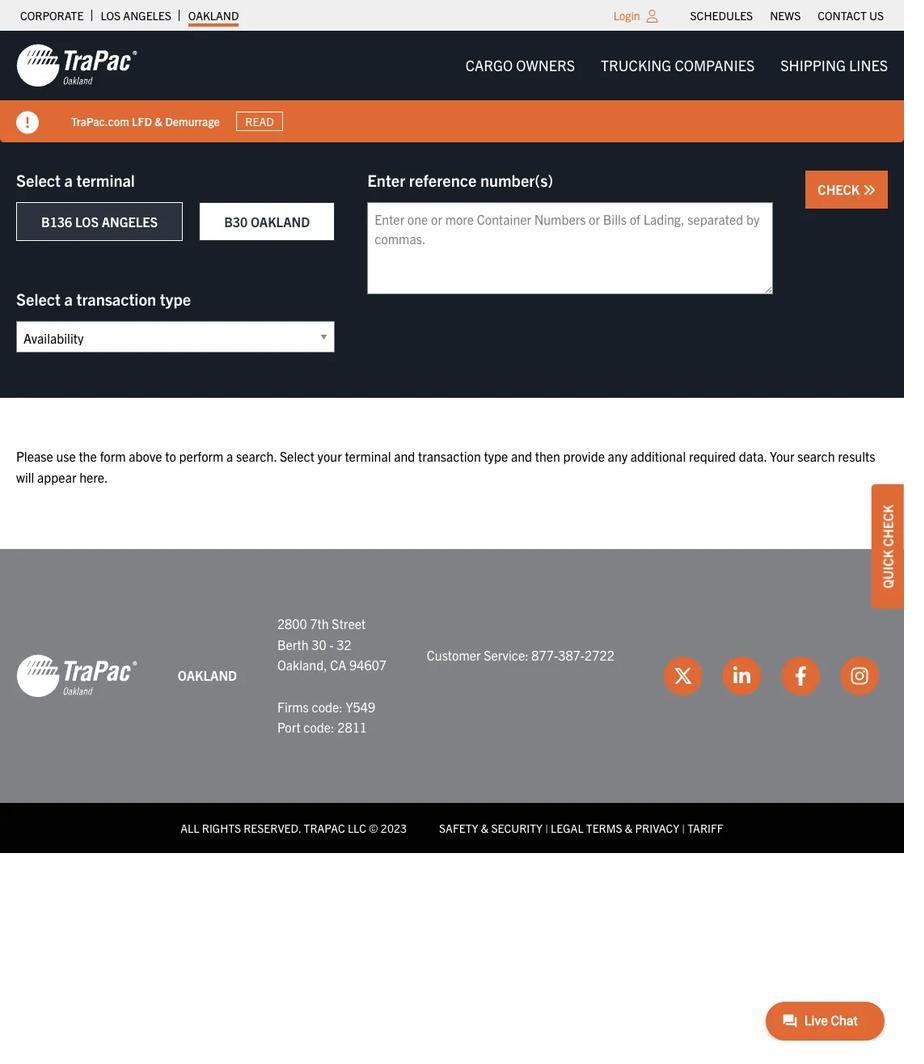 Task type: describe. For each thing, give the bounding box(es) containing it.
contact us link
[[818, 4, 885, 27]]

1 and from the left
[[394, 448, 415, 465]]

tariff link
[[688, 821, 724, 836]]

tariff
[[688, 821, 724, 836]]

the
[[79, 448, 97, 465]]

30
[[312, 637, 327, 653]]

menu bar containing cargo owners
[[453, 49, 902, 82]]

additional
[[631, 448, 686, 465]]

any
[[608, 448, 628, 465]]

read
[[246, 114, 274, 129]]

2 and from the left
[[511, 448, 533, 465]]

quick
[[880, 550, 897, 589]]

©
[[369, 821, 378, 836]]

solid image
[[16, 112, 39, 134]]

2722
[[585, 647, 615, 663]]

los angeles link
[[101, 4, 171, 27]]

a inside please use the form above to perform a search. select your terminal and transaction type and then provide any additional required data. your search results will appear here. quick check
[[227, 448, 233, 465]]

customer service: 877-387-2722
[[427, 647, 615, 663]]

0 horizontal spatial terminal
[[76, 170, 135, 190]]

form
[[100, 448, 126, 465]]

1 vertical spatial code:
[[304, 720, 335, 736]]

safety & security | legal terms & privacy | tariff
[[439, 821, 724, 836]]

legal
[[551, 821, 584, 836]]

angeles inside "link"
[[123, 8, 171, 23]]

rights
[[202, 821, 241, 836]]

all rights reserved. trapac llc © 2023
[[181, 821, 407, 836]]

berth
[[278, 637, 309, 653]]

2800
[[278, 616, 307, 632]]

street
[[332, 616, 366, 632]]

0 vertical spatial code:
[[312, 699, 343, 715]]

-
[[330, 637, 334, 653]]

check inside please use the form above to perform a search. select your terminal and transaction type and then provide any additional required data. your search results will appear here. quick check
[[880, 505, 897, 547]]

94607
[[350, 657, 387, 674]]

footer containing 2800 7th street
[[0, 550, 905, 854]]

port
[[278, 720, 301, 736]]

1 horizontal spatial &
[[481, 821, 489, 836]]

check inside button
[[818, 181, 863, 197]]

reserved.
[[244, 821, 301, 836]]

trucking companies link
[[588, 49, 768, 82]]

877-
[[532, 647, 559, 663]]

2 horizontal spatial &
[[625, 821, 633, 836]]

here.
[[79, 469, 108, 485]]

quick check link
[[872, 484, 905, 609]]

login
[[614, 8, 641, 23]]

type inside please use the form above to perform a search. select your terminal and transaction type and then provide any additional required data. your search results will appear here. quick check
[[484, 448, 508, 465]]

trapac
[[304, 821, 345, 836]]

security
[[492, 821, 543, 836]]

cargo owners link
[[453, 49, 588, 82]]

use
[[56, 448, 76, 465]]

light image
[[647, 10, 658, 23]]

enter reference number(s)
[[368, 170, 554, 190]]

firms code:  y549 port code:  2811
[[278, 699, 376, 736]]

b136
[[41, 214, 72, 230]]

read link
[[236, 112, 283, 131]]

then
[[536, 448, 561, 465]]

1 vertical spatial angeles
[[102, 214, 158, 230]]

number(s)
[[481, 170, 554, 190]]

data.
[[739, 448, 768, 465]]

2811
[[338, 720, 367, 736]]

transaction inside please use the form above to perform a search. select your terminal and transaction type and then provide any additional required data. your search results will appear here. quick check
[[418, 448, 481, 465]]

will
[[16, 469, 34, 485]]

select a transaction type
[[16, 289, 191, 309]]

to
[[165, 448, 176, 465]]

safety
[[439, 821, 479, 836]]

results
[[839, 448, 876, 465]]

b136 los angeles
[[41, 214, 158, 230]]

32
[[337, 637, 352, 653]]

provide
[[564, 448, 605, 465]]

0 horizontal spatial transaction
[[76, 289, 156, 309]]

lines
[[850, 56, 889, 74]]

7th
[[310, 616, 329, 632]]

contact
[[818, 8, 867, 23]]

oakland image for footer containing 2800 7th street
[[16, 654, 138, 699]]

check button
[[806, 171, 889, 209]]



Task type: vqa. For each thing, say whether or not it's contained in the screenshot.
middle on
no



Task type: locate. For each thing, give the bounding box(es) containing it.
please
[[16, 448, 53, 465]]

1 vertical spatial select
[[16, 289, 61, 309]]

1 horizontal spatial check
[[880, 505, 897, 547]]

contact us
[[818, 8, 885, 23]]

2 oakland image from the top
[[16, 654, 138, 699]]

safety & security link
[[439, 821, 543, 836]]

oakland image for banner at the top of page containing cargo owners
[[16, 43, 138, 88]]

shipping
[[781, 56, 846, 74]]

0 vertical spatial select
[[16, 170, 61, 190]]

trucking companies
[[601, 56, 755, 74]]

select a terminal
[[16, 170, 135, 190]]

y549
[[346, 699, 376, 715]]

trapac.com lfd & demurrage
[[71, 114, 220, 128]]

1 oakland image from the top
[[16, 43, 138, 88]]

Enter reference number(s) text field
[[368, 202, 774, 295]]

0 horizontal spatial |
[[546, 821, 549, 836]]

1 vertical spatial transaction
[[418, 448, 481, 465]]

all
[[181, 821, 200, 836]]

and left then
[[511, 448, 533, 465]]

0 horizontal spatial check
[[818, 181, 863, 197]]

los right corporate
[[101, 8, 121, 23]]

schedules link
[[691, 4, 754, 27]]

code: right "port"
[[304, 720, 335, 736]]

terminal
[[76, 170, 135, 190], [345, 448, 391, 465]]

1 vertical spatial check
[[880, 505, 897, 547]]

angeles down select a terminal
[[102, 214, 158, 230]]

legal terms & privacy link
[[551, 821, 680, 836]]

terminal inside please use the form above to perform a search. select your terminal and transaction type and then provide any additional required data. your search results will appear here. quick check
[[345, 448, 391, 465]]

search
[[798, 448, 836, 465]]

oakland,
[[278, 657, 327, 674]]

1 vertical spatial a
[[64, 289, 73, 309]]

0 horizontal spatial &
[[155, 114, 163, 128]]

1 horizontal spatial los
[[101, 8, 121, 23]]

enter
[[368, 170, 406, 190]]

code:
[[312, 699, 343, 715], [304, 720, 335, 736]]

service:
[[484, 647, 529, 663]]

login link
[[614, 8, 641, 23]]

llc
[[348, 821, 367, 836]]

& right "safety"
[[481, 821, 489, 836]]

1 horizontal spatial and
[[511, 448, 533, 465]]

corporate link
[[20, 4, 84, 27]]

oakland image
[[16, 43, 138, 88], [16, 654, 138, 699]]

0 vertical spatial type
[[160, 289, 191, 309]]

0 vertical spatial check
[[818, 181, 863, 197]]

a for terminal
[[64, 170, 73, 190]]

news
[[771, 8, 801, 23]]

2800 7th street berth 30 - 32 oakland, ca 94607
[[278, 616, 387, 674]]

your
[[318, 448, 342, 465]]

required
[[689, 448, 737, 465]]

& right terms
[[625, 821, 633, 836]]

0 vertical spatial menu bar
[[682, 4, 893, 27]]

1 horizontal spatial transaction
[[418, 448, 481, 465]]

select left 'your'
[[280, 448, 315, 465]]

0 vertical spatial los
[[101, 8, 121, 23]]

trucking
[[601, 56, 672, 74]]

a for transaction
[[64, 289, 73, 309]]

angeles
[[123, 8, 171, 23], [102, 214, 158, 230]]

select up b136
[[16, 170, 61, 190]]

your
[[771, 448, 795, 465]]

oakland link
[[188, 4, 239, 27]]

1 vertical spatial menu bar
[[453, 49, 902, 82]]

shipping lines
[[781, 56, 889, 74]]

0 horizontal spatial los
[[75, 214, 99, 230]]

terminal right 'your'
[[345, 448, 391, 465]]

select for select a transaction type
[[16, 289, 61, 309]]

news link
[[771, 4, 801, 27]]

0 vertical spatial oakland image
[[16, 43, 138, 88]]

select inside please use the form above to perform a search. select your terminal and transaction type and then provide any additional required data. your search results will appear here. quick check
[[280, 448, 315, 465]]

shipping lines link
[[768, 49, 902, 82]]

1 horizontal spatial terminal
[[345, 448, 391, 465]]

cargo
[[466, 56, 513, 74]]

0 vertical spatial oakland
[[188, 8, 239, 23]]

a
[[64, 170, 73, 190], [64, 289, 73, 309], [227, 448, 233, 465]]

please use the form above to perform a search. select your terminal and transaction type and then provide any additional required data. your search results will appear here. quick check
[[16, 448, 897, 589]]

los inside "link"
[[101, 8, 121, 23]]

search.
[[236, 448, 277, 465]]

0 vertical spatial angeles
[[123, 8, 171, 23]]

customer
[[427, 647, 481, 663]]

demurrage
[[165, 114, 220, 128]]

select
[[16, 170, 61, 190], [16, 289, 61, 309], [280, 448, 315, 465]]

a left search.
[[227, 448, 233, 465]]

appear
[[37, 469, 76, 485]]

terms
[[587, 821, 623, 836]]

a up b136
[[64, 170, 73, 190]]

1 vertical spatial oakland image
[[16, 654, 138, 699]]

| left legal
[[546, 821, 549, 836]]

firms
[[278, 699, 309, 715]]

footer
[[0, 550, 905, 854]]

& right "lfd"
[[155, 114, 163, 128]]

reference
[[409, 170, 477, 190]]

0 vertical spatial a
[[64, 170, 73, 190]]

| left tariff
[[682, 821, 686, 836]]

2 vertical spatial a
[[227, 448, 233, 465]]

privacy
[[636, 821, 680, 836]]

perform
[[179, 448, 224, 465]]

menu bar containing schedules
[[682, 4, 893, 27]]

menu bar up shipping
[[682, 4, 893, 27]]

and right 'your'
[[394, 448, 415, 465]]

lfd
[[132, 114, 152, 128]]

check
[[818, 181, 863, 197], [880, 505, 897, 547]]

1 vertical spatial terminal
[[345, 448, 391, 465]]

cargo owners
[[466, 56, 575, 74]]

corporate
[[20, 8, 84, 23]]

us
[[870, 8, 885, 23]]

1 horizontal spatial |
[[682, 821, 686, 836]]

code: up 2811
[[312, 699, 343, 715]]

terminal up the b136 los angeles at left
[[76, 170, 135, 190]]

los
[[101, 8, 121, 23], [75, 214, 99, 230]]

1 vertical spatial oakland
[[251, 214, 310, 230]]

|
[[546, 821, 549, 836], [682, 821, 686, 836]]

menu bar down light image
[[453, 49, 902, 82]]

0 vertical spatial transaction
[[76, 289, 156, 309]]

los right b136
[[75, 214, 99, 230]]

type
[[160, 289, 191, 309], [484, 448, 508, 465]]

0 horizontal spatial and
[[394, 448, 415, 465]]

0 vertical spatial terminal
[[76, 170, 135, 190]]

select for select a terminal
[[16, 170, 61, 190]]

angeles left oakland link
[[123, 8, 171, 23]]

banner
[[0, 31, 905, 142]]

1 | from the left
[[546, 821, 549, 836]]

select down b136
[[16, 289, 61, 309]]

2 vertical spatial select
[[280, 448, 315, 465]]

2023
[[381, 821, 407, 836]]

solid image
[[863, 184, 876, 197]]

menu bar
[[682, 4, 893, 27], [453, 49, 902, 82]]

banner containing cargo owners
[[0, 31, 905, 142]]

1 vertical spatial los
[[75, 214, 99, 230]]

trapac.com
[[71, 114, 129, 128]]

2 vertical spatial oakland
[[178, 668, 237, 684]]

ca
[[330, 657, 347, 674]]

2 | from the left
[[682, 821, 686, 836]]

oakland image inside footer
[[16, 654, 138, 699]]

los angeles
[[101, 8, 171, 23]]

0 horizontal spatial type
[[160, 289, 191, 309]]

1 vertical spatial type
[[484, 448, 508, 465]]

above
[[129, 448, 162, 465]]

b30
[[224, 214, 248, 230]]

1 horizontal spatial type
[[484, 448, 508, 465]]

a down b136
[[64, 289, 73, 309]]



